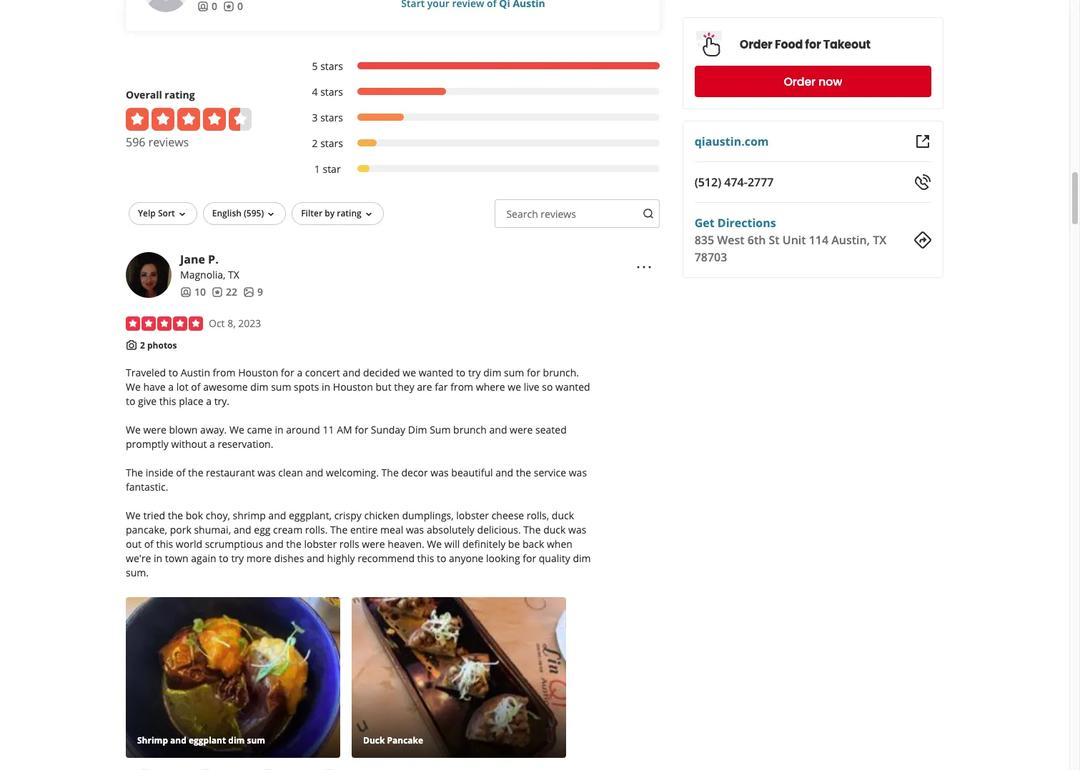 Task type: vqa. For each thing, say whether or not it's contained in the screenshot.
Maman
no



Task type: describe. For each thing, give the bounding box(es) containing it.
back
[[522, 538, 544, 551]]

474-
[[724, 174, 748, 190]]

shrimp
[[233, 509, 266, 523]]

2 photos link
[[140, 339, 177, 352]]

0 vertical spatial from
[[213, 366, 236, 380]]

photos element
[[243, 285, 263, 299]]

5 stars
[[312, 59, 343, 73]]

photo of jane p. image
[[126, 252, 172, 298]]

sunday
[[371, 423, 405, 437]]

filter reviews by 3 stars rating element
[[297, 111, 660, 125]]

search image
[[642, 208, 654, 220]]

3 stars
[[312, 111, 343, 124]]

1 vertical spatial this
[[156, 538, 173, 551]]

a left try.
[[206, 395, 212, 408]]

welcoming.
[[326, 466, 379, 480]]

16 chevron down v2 image for english (595)
[[265, 209, 277, 220]]

stars for 3 stars
[[320, 111, 343, 124]]

recommend
[[358, 552, 415, 566]]

2 photos
[[140, 339, 177, 352]]

rolls,
[[527, 509, 549, 523]]

will
[[444, 538, 460, 551]]

we tried the bok choy, shrimp and eggplant, crispy chicken dumplings, lobster cheese rolls, duck pancake, pork shumai, and egg cream rolls. the entire meal was absolutely delicious. the duck was out of this world scrumptious and the lobster rolls were heaven. we will definitely be back when we're in town again to try more dishes and highly recommend this to anyone looking for quality dim sum.
[[126, 509, 591, 580]]

austin
[[181, 366, 210, 380]]

when
[[547, 538, 573, 551]]

try inside traveled to austin from houston for a concert and decided we wanted to try dim sum for brunch. we have a lot of awesome dim sum spots in houston but they are far from where we live so wanted to give this place a try.
[[468, 366, 481, 380]]

22
[[226, 285, 237, 299]]

of inside the inside of the restaurant was clean and welcoming. the decor was beautiful and the service was fantastic.
[[176, 466, 185, 480]]

we up reservation.
[[229, 423, 244, 437]]

16 review v2 image for reviews element containing 22
[[212, 286, 223, 298]]

for up live
[[527, 366, 540, 380]]

brunch
[[453, 423, 487, 437]]

to up brunch
[[456, 366, 466, 380]]

for right food
[[805, 36, 821, 53]]

1 horizontal spatial lobster
[[456, 509, 489, 523]]

rating inside popup button
[[337, 207, 362, 219]]

0 horizontal spatial we
[[403, 366, 416, 380]]

tried
[[143, 509, 165, 523]]

1
[[314, 162, 320, 176]]

stars for 2 stars
[[320, 136, 343, 150]]

filter
[[301, 207, 322, 219]]

dim inside we tried the bok choy, shrimp and eggplant, crispy chicken dumplings, lobster cheese rolls, duck pancake, pork shumai, and egg cream rolls. the entire meal was absolutely delicious. the duck was out of this world scrumptious and the lobster rolls were heaven. we will definitely be back when we're in town again to try more dishes and highly recommend this to anyone looking for quality dim sum.
[[573, 552, 591, 566]]

2 horizontal spatial were
[[510, 423, 533, 437]]

16 camera v2 image
[[126, 339, 137, 351]]

without
[[171, 438, 207, 451]]

2 vertical spatial this
[[417, 552, 434, 566]]

jane
[[180, 252, 205, 267]]

have
[[143, 380, 166, 394]]

qiaustin.com link
[[695, 134, 769, 149]]

2 for 2 stars
[[312, 136, 318, 150]]

2023
[[238, 317, 261, 330]]

tx inside the jane p. magnolia, tx
[[228, 268, 239, 282]]

crispy
[[334, 509, 362, 523]]

order now link
[[695, 66, 931, 97]]

spots
[[294, 380, 319, 394]]

for up spots
[[281, 366, 294, 380]]

overall
[[126, 88, 162, 101]]

filter by rating button
[[292, 202, 384, 225]]

2 for 2 photos
[[140, 339, 145, 352]]

where
[[476, 380, 505, 394]]

1 horizontal spatial houston
[[333, 380, 373, 394]]

to up lot
[[169, 366, 178, 380]]

oct 8, 2023
[[209, 317, 261, 330]]

service
[[534, 466, 566, 480]]

fantastic.
[[126, 481, 168, 494]]

was right decor
[[431, 466, 449, 480]]

try inside we tried the bok choy, shrimp and eggplant, crispy chicken dumplings, lobster cheese rolls, duck pancake, pork shumai, and egg cream rolls. the entire meal was absolutely delicious. the duck was out of this world scrumptious and the lobster rolls were heaven. we will definitely be back when we're in town again to try more dishes and highly recommend this to anyone looking for quality dim sum.
[[231, 552, 244, 566]]

concert
[[305, 366, 340, 380]]

entire
[[350, 523, 378, 537]]

be
[[508, 538, 520, 551]]

heaven.
[[388, 538, 424, 551]]

p.
[[208, 252, 219, 267]]

(595)
[[244, 207, 264, 219]]

24 external link v2 image
[[914, 133, 931, 150]]

and up cream
[[268, 509, 286, 523]]

0 horizontal spatial dim
[[250, 380, 268, 394]]

shumai,
[[194, 523, 231, 537]]

quality
[[539, 552, 570, 566]]

choy,
[[206, 509, 230, 523]]

rolls.
[[305, 523, 328, 537]]

a left lot
[[168, 380, 174, 394]]

10
[[194, 285, 206, 299]]

1 horizontal spatial sum
[[504, 366, 524, 380]]

absolutely
[[427, 523, 475, 537]]

the up 'pork'
[[168, 509, 183, 523]]

was up when
[[568, 523, 586, 537]]

dim
[[408, 423, 427, 437]]

the down crispy
[[330, 523, 348, 537]]

restaurant
[[206, 466, 255, 480]]

decided
[[363, 366, 400, 380]]

reviews for search reviews
[[541, 207, 576, 221]]

78703
[[695, 249, 727, 265]]

24 phone v2 image
[[914, 174, 931, 191]]

they
[[394, 380, 414, 394]]

magnolia,
[[180, 268, 225, 282]]

meal
[[380, 523, 403, 537]]

live
[[524, 380, 539, 394]]

16 review v2 image for the topmost reviews element
[[223, 0, 234, 12]]

a up spots
[[297, 366, 303, 380]]

search
[[506, 207, 538, 221]]

photos
[[147, 339, 177, 352]]

reservation.
[[218, 438, 273, 451]]

sort
[[158, 207, 175, 219]]

8,
[[227, 317, 236, 330]]

friends element for reviews element containing 22
[[180, 285, 206, 299]]

was right the service
[[569, 466, 587, 480]]

jane p. magnolia, tx
[[180, 252, 239, 282]]

by
[[325, 207, 335, 219]]

filter reviews by 2 stars rating element
[[297, 136, 660, 151]]

1 horizontal spatial wanted
[[555, 380, 590, 394]]

tx inside get directions 835 west 6th st unit 114 austin, tx 78703
[[873, 232, 887, 248]]

596 reviews
[[126, 134, 189, 150]]

in inside we tried the bok choy, shrimp and eggplant, crispy chicken dumplings, lobster cheese rolls, duck pancake, pork shumai, and egg cream rolls. the entire meal was absolutely delicious. the duck was out of this world scrumptious and the lobster rolls were heaven. we will definitely be back when we're in town again to try more dishes and highly recommend this to anyone looking for quality dim sum.
[[154, 552, 162, 566]]

get directions 835 west 6th st unit 114 austin, tx 78703
[[695, 215, 887, 265]]

and inside the we were blown away. we came in around 11 am for sunday dim sum brunch and were seated promptly without a reservation.
[[489, 423, 507, 437]]

friends element for the topmost reviews element
[[197, 0, 217, 13]]

we up pancake,
[[126, 509, 141, 523]]

1 vertical spatial duck
[[543, 523, 566, 537]]

looking
[[486, 552, 520, 566]]

eggplant,
[[289, 509, 332, 523]]

we up promptly
[[126, 423, 141, 437]]

beautiful
[[451, 466, 493, 480]]



Task type: locate. For each thing, give the bounding box(es) containing it.
yelp sort
[[138, 207, 175, 219]]

reviews right the "search"
[[541, 207, 576, 221]]

unit
[[783, 232, 806, 248]]

2 stars from the top
[[320, 85, 343, 99]]

0 horizontal spatial order
[[740, 36, 773, 53]]

dim right awesome
[[250, 380, 268, 394]]

1 vertical spatial try
[[231, 552, 244, 566]]

0 horizontal spatial tx
[[228, 268, 239, 282]]

4 stars from the top
[[320, 136, 343, 150]]

of inside we tried the bok choy, shrimp and eggplant, crispy chicken dumplings, lobster cheese rolls, duck pancake, pork shumai, and egg cream rolls. the entire meal was absolutely delicious. the duck was out of this world scrumptious and the lobster rolls were heaven. we will definitely be back when we're in town again to try more dishes and highly recommend this to anyone looking for quality dim sum.
[[144, 538, 154, 551]]

try down "scrumptious"
[[231, 552, 244, 566]]

1 horizontal spatial try
[[468, 366, 481, 380]]

0 vertical spatial rating
[[165, 88, 195, 101]]

dim
[[483, 366, 501, 380], [250, 380, 268, 394], [573, 552, 591, 566]]

1 vertical spatial wanted
[[555, 380, 590, 394]]

16 chevron down v2 image
[[176, 209, 188, 220], [265, 209, 277, 220], [363, 209, 374, 220]]

houston left but
[[333, 380, 373, 394]]

1 horizontal spatial rating
[[337, 207, 362, 219]]

dim right quality
[[573, 552, 591, 566]]

1 vertical spatial we
[[508, 380, 521, 394]]

jane p. link
[[180, 252, 219, 267]]

2777
[[748, 174, 774, 190]]

the up fantastic.
[[126, 466, 143, 480]]

awesome
[[203, 380, 248, 394]]

we were blown away. we came in around 11 am for sunday dim sum brunch and were seated promptly without a reservation.
[[126, 423, 567, 451]]

this up town
[[156, 538, 173, 551]]

0 horizontal spatial from
[[213, 366, 236, 380]]

1 vertical spatial of
[[176, 466, 185, 480]]

the inside of the restaurant was clean and welcoming. the decor was beautiful and the service was fantastic.
[[126, 466, 587, 494]]

of inside traveled to austin from houston for a concert and decided we wanted to try dim sum for brunch. we have a lot of awesome dim sum spots in houston but they are far from where we live so wanted to give this place a try.
[[191, 380, 201, 394]]

order for order now
[[784, 73, 816, 90]]

west
[[717, 232, 745, 248]]

(512)
[[695, 174, 721, 190]]

stars for 4 stars
[[320, 85, 343, 99]]

try.
[[214, 395, 230, 408]]

0 vertical spatial reviews
[[148, 134, 189, 150]]

give
[[138, 395, 157, 408]]

24 directions v2 image
[[914, 232, 931, 249]]

2 horizontal spatial dim
[[573, 552, 591, 566]]

2 stars
[[312, 136, 343, 150]]

0 vertical spatial order
[[740, 36, 773, 53]]

stars right 3
[[320, 111, 343, 124]]

definitely
[[462, 538, 506, 551]]

0 vertical spatial 16 friends v2 image
[[197, 0, 209, 12]]

1 star
[[314, 162, 341, 176]]

4 stars
[[312, 85, 343, 99]]

0 vertical spatial we
[[403, 366, 416, 380]]

16 chevron down v2 image for yelp sort
[[176, 209, 188, 220]]

the left decor
[[381, 466, 399, 480]]

1 vertical spatial 16 review v2 image
[[212, 286, 223, 298]]

we down traveled
[[126, 380, 141, 394]]

  text field
[[495, 199, 660, 228]]

2 vertical spatial of
[[144, 538, 154, 551]]

try up where
[[468, 366, 481, 380]]

this
[[159, 395, 176, 408], [156, 538, 173, 551], [417, 552, 434, 566]]

9
[[257, 285, 263, 299]]

16 chevron down v2 image inside "english (595)" dropdown button
[[265, 209, 277, 220]]

tx right austin,
[[873, 232, 887, 248]]

0 horizontal spatial 16 review v2 image
[[212, 286, 223, 298]]

in down the concert
[[322, 380, 330, 394]]

and right brunch
[[489, 423, 507, 437]]

promptly
[[126, 438, 169, 451]]

0 horizontal spatial sum
[[271, 380, 291, 394]]

brunch.
[[543, 366, 579, 380]]

0 horizontal spatial were
[[143, 423, 166, 437]]

this inside traveled to austin from houston for a concert and decided we wanted to try dim sum for brunch. we have a lot of awesome dim sum spots in houston but they are far from where we live so wanted to give this place a try.
[[159, 395, 176, 408]]

the down without
[[188, 466, 203, 480]]

596
[[126, 134, 145, 150]]

the up back
[[524, 523, 541, 537]]

now
[[818, 73, 842, 90]]

and inside traveled to austin from houston for a concert and decided we wanted to try dim sum for brunch. we have a lot of awesome dim sum spots in houston but they are far from where we live so wanted to give this place a try.
[[343, 366, 361, 380]]

1 stars from the top
[[320, 59, 343, 73]]

3
[[312, 111, 318, 124]]

0 horizontal spatial reviews
[[148, 134, 189, 150]]

a inside the we were blown away. we came in around 11 am for sunday dim sum brunch and were seated promptly without a reservation.
[[210, 438, 215, 451]]

for inside we tried the bok choy, shrimp and eggplant, crispy chicken dumplings, lobster cheese rolls, duck pancake, pork shumai, and egg cream rolls. the entire meal was absolutely delicious. the duck was out of this world scrumptious and the lobster rolls were heaven. we will definitely be back when we're in town again to try more dishes and highly recommend this to anyone looking for quality dim sum.
[[523, 552, 536, 566]]

4.5 star rating image
[[126, 108, 252, 131]]

and right 'clean' at the bottom of page
[[306, 466, 323, 480]]

1 vertical spatial houston
[[333, 380, 373, 394]]

2 horizontal spatial of
[[191, 380, 201, 394]]

wanted down brunch.
[[555, 380, 590, 394]]

wanted
[[419, 366, 453, 380], [555, 380, 590, 394]]

3 stars from the top
[[320, 111, 343, 124]]

reviews element
[[223, 0, 243, 13], [212, 285, 237, 299]]

16 friends v2 image
[[197, 0, 209, 12], [180, 286, 192, 298]]

friends element
[[197, 0, 217, 13], [180, 285, 206, 299]]

to down "scrumptious"
[[219, 552, 229, 566]]

get
[[695, 215, 715, 231]]

1 horizontal spatial we
[[508, 380, 521, 394]]

16 chevron down v2 image right filter by rating
[[363, 209, 374, 220]]

again
[[191, 552, 216, 566]]

16 chevron down v2 image for filter by rating
[[363, 209, 374, 220]]

2 horizontal spatial in
[[322, 380, 330, 394]]

were down entire
[[362, 538, 385, 551]]

the
[[188, 466, 203, 480], [516, 466, 531, 480], [168, 509, 183, 523], [286, 538, 301, 551]]

stars up star
[[320, 136, 343, 150]]

835
[[695, 232, 714, 248]]

2 down 3
[[312, 136, 318, 150]]

and left highly
[[307, 552, 324, 566]]

1 horizontal spatial from
[[450, 380, 473, 394]]

16 friends v2 image for friends element containing 10
[[180, 286, 192, 298]]

1 horizontal spatial 16 friends v2 image
[[197, 0, 209, 12]]

1 horizontal spatial 16 review v2 image
[[223, 0, 234, 12]]

sum left spots
[[271, 380, 291, 394]]

0 horizontal spatial lobster
[[304, 538, 337, 551]]

in inside the we were blown away. we came in around 11 am for sunday dim sum brunch and were seated promptly without a reservation.
[[275, 423, 283, 437]]

filter reviews by 5 stars rating element
[[297, 59, 660, 74]]

english (595) button
[[203, 202, 286, 225]]

5
[[312, 59, 318, 73]]

0 horizontal spatial 2
[[140, 339, 145, 352]]

reviews element containing 22
[[212, 285, 237, 299]]

16 chevron down v2 image inside filter by rating popup button
[[363, 209, 374, 220]]

stars right 4
[[320, 85, 343, 99]]

0 vertical spatial try
[[468, 366, 481, 380]]

lobster up absolutely
[[456, 509, 489, 523]]

and right beautiful
[[495, 466, 513, 480]]

menu image
[[635, 259, 652, 276]]

are
[[417, 380, 432, 394]]

0 vertical spatial this
[[159, 395, 176, 408]]

traveled to austin from houston for a concert and decided we wanted to try dim sum for brunch. we have a lot of awesome dim sum spots in houston but they are far from where we live so wanted to give this place a try.
[[126, 366, 590, 408]]

order now
[[784, 73, 842, 90]]

filter reviews by 1 star rating element
[[297, 162, 660, 176]]

was left 'clean' at the bottom of page
[[258, 466, 276, 480]]

0 horizontal spatial 16 chevron down v2 image
[[176, 209, 188, 220]]

2 horizontal spatial 16 chevron down v2 image
[[363, 209, 374, 220]]

3 16 chevron down v2 image from the left
[[363, 209, 374, 220]]

english
[[212, 207, 242, 219]]

the
[[126, 466, 143, 480], [381, 466, 399, 480], [330, 523, 348, 537], [524, 523, 541, 537]]

0 vertical spatial houston
[[238, 366, 278, 380]]

16 chevron down v2 image inside yelp sort dropdown button
[[176, 209, 188, 220]]

1 vertical spatial rating
[[337, 207, 362, 219]]

1 vertical spatial sum
[[271, 380, 291, 394]]

1 horizontal spatial dim
[[483, 366, 501, 380]]

for
[[805, 36, 821, 53], [281, 366, 294, 380], [527, 366, 540, 380], [355, 423, 368, 437], [523, 552, 536, 566]]

sum.
[[126, 566, 149, 580]]

2 vertical spatial dim
[[573, 552, 591, 566]]

place
[[179, 395, 203, 408]]

0 vertical spatial of
[[191, 380, 201, 394]]

0 vertical spatial tx
[[873, 232, 887, 248]]

far
[[435, 380, 448, 394]]

1 horizontal spatial reviews
[[541, 207, 576, 221]]

to left "give"
[[126, 395, 135, 408]]

rating right by
[[337, 207, 362, 219]]

2 vertical spatial in
[[154, 552, 162, 566]]

rating up 4.5 star rating image
[[165, 88, 195, 101]]

try
[[468, 366, 481, 380], [231, 552, 244, 566]]

16 photos v2 image
[[243, 286, 254, 298]]

wanted up far
[[419, 366, 453, 380]]

0 vertical spatial dim
[[483, 366, 501, 380]]

came
[[247, 423, 272, 437]]

duck right rolls,
[[552, 509, 574, 523]]

in left town
[[154, 552, 162, 566]]

we up they
[[403, 366, 416, 380]]

for right am
[[355, 423, 368, 437]]

16 friends v2 image for friends element for the topmost reviews element
[[197, 0, 209, 12]]

1 vertical spatial friends element
[[180, 285, 206, 299]]

1 vertical spatial reviews element
[[212, 285, 237, 299]]

1 vertical spatial from
[[450, 380, 473, 394]]

stars right 5
[[320, 59, 343, 73]]

a down away.
[[210, 438, 215, 451]]

1 horizontal spatial 2
[[312, 136, 318, 150]]

1 16 chevron down v2 image from the left
[[176, 209, 188, 220]]

food
[[775, 36, 803, 53]]

1 vertical spatial 16 friends v2 image
[[180, 286, 192, 298]]

so
[[542, 380, 553, 394]]

1 vertical spatial dim
[[250, 380, 268, 394]]

we're
[[126, 552, 151, 566]]

1 horizontal spatial 16 chevron down v2 image
[[265, 209, 277, 220]]

dim up where
[[483, 366, 501, 380]]

more
[[246, 552, 271, 566]]

the left the service
[[516, 466, 531, 480]]

delicious.
[[477, 523, 521, 537]]

and right the concert
[[343, 366, 361, 380]]

yelp sort button
[[129, 202, 197, 225]]

0 vertical spatial wanted
[[419, 366, 453, 380]]

0 horizontal spatial in
[[154, 552, 162, 566]]

were up promptly
[[143, 423, 166, 437]]

yelp
[[138, 207, 156, 219]]

tx up 22
[[228, 268, 239, 282]]

we inside traveled to austin from houston for a concert and decided we wanted to try dim sum for brunch. we have a lot of awesome dim sum spots in houston but they are far from where we live so wanted to give this place a try.
[[126, 380, 141, 394]]

reviews down 4.5 star rating image
[[148, 134, 189, 150]]

reviews for 596 reviews
[[148, 134, 189, 150]]

0 horizontal spatial 16 friends v2 image
[[180, 286, 192, 298]]

1 vertical spatial 2
[[140, 339, 145, 352]]

1 vertical spatial reviews
[[541, 207, 576, 221]]

cream
[[273, 523, 303, 537]]

sum
[[504, 366, 524, 380], [271, 380, 291, 394]]

16 chevron down v2 image right (595) at the left of the page
[[265, 209, 277, 220]]

stars for 5 stars
[[320, 59, 343, 73]]

(512) 474-2777
[[695, 174, 774, 190]]

dumplings,
[[402, 509, 454, 523]]

0 horizontal spatial wanted
[[419, 366, 453, 380]]

inside
[[146, 466, 173, 480]]

for down back
[[523, 552, 536, 566]]

0 vertical spatial reviews element
[[223, 0, 243, 13]]

to down 'will' at the left bottom of page
[[437, 552, 446, 566]]

filter reviews by 4 stars rating element
[[297, 85, 660, 99]]

0 vertical spatial lobster
[[456, 509, 489, 523]]

order left food
[[740, 36, 773, 53]]

114
[[809, 232, 829, 248]]

5 star rating image
[[126, 317, 203, 331]]

and down egg
[[266, 538, 284, 551]]

16 chevron down v2 image right sort
[[176, 209, 188, 220]]

bok
[[186, 509, 203, 523]]

but
[[376, 380, 391, 394]]

was up heaven.
[[406, 523, 424, 537]]

0 vertical spatial in
[[322, 380, 330, 394]]

16 review v2 image
[[223, 0, 234, 12], [212, 286, 223, 298]]

1 horizontal spatial in
[[275, 423, 283, 437]]

were left seated
[[510, 423, 533, 437]]

stars
[[320, 59, 343, 73], [320, 85, 343, 99], [320, 111, 343, 124], [320, 136, 343, 150]]

friends element containing 10
[[180, 285, 206, 299]]

1 horizontal spatial of
[[176, 466, 185, 480]]

1 vertical spatial in
[[275, 423, 283, 437]]

0 vertical spatial duck
[[552, 509, 574, 523]]

0 vertical spatial sum
[[504, 366, 524, 380]]

order left now
[[784, 73, 816, 90]]

2 right 16 camera v2 icon
[[140, 339, 145, 352]]

lobster down rolls.
[[304, 538, 337, 551]]

the up dishes
[[286, 538, 301, 551]]

0 vertical spatial friends element
[[197, 0, 217, 13]]

from up awesome
[[213, 366, 236, 380]]

filter by rating
[[301, 207, 362, 219]]

of down pancake,
[[144, 538, 154, 551]]

we left live
[[508, 380, 521, 394]]

traveled
[[126, 366, 166, 380]]

from right far
[[450, 380, 473, 394]]

for inside the we were blown away. we came in around 11 am for sunday dim sum brunch and were seated promptly without a reservation.
[[355, 423, 368, 437]]

0 horizontal spatial try
[[231, 552, 244, 566]]

directions
[[718, 215, 776, 231]]

in right came on the bottom of page
[[275, 423, 283, 437]]

0 vertical spatial 16 review v2 image
[[223, 0, 234, 12]]

houston up awesome
[[238, 366, 278, 380]]

1 horizontal spatial order
[[784, 73, 816, 90]]

0 horizontal spatial of
[[144, 538, 154, 551]]

out
[[126, 538, 142, 551]]

this down have
[[159, 395, 176, 408]]

order for order food for takeout
[[740, 36, 773, 53]]

houston
[[238, 366, 278, 380], [333, 380, 373, 394]]

0 horizontal spatial rating
[[165, 88, 195, 101]]

pancake,
[[126, 523, 167, 537]]

of right inside
[[176, 466, 185, 480]]

lot
[[176, 380, 189, 394]]

0 vertical spatial 2
[[312, 136, 318, 150]]

am
[[337, 423, 352, 437]]

2
[[312, 136, 318, 150], [140, 339, 145, 352]]

of
[[191, 380, 201, 394], [176, 466, 185, 480], [144, 538, 154, 551]]

were inside we tried the bok choy, shrimp and eggplant, crispy chicken dumplings, lobster cheese rolls, duck pancake, pork shumai, and egg cream rolls. the entire meal was absolutely delicious. the duck was out of this world scrumptious and the lobster rolls were heaven. we will definitely be back when we're in town again to try more dishes and highly recommend this to anyone looking for quality dim sum.
[[362, 538, 385, 551]]

oct
[[209, 317, 225, 330]]

0 horizontal spatial houston
[[238, 366, 278, 380]]

1 vertical spatial lobster
[[304, 538, 337, 551]]

english (595)
[[212, 207, 264, 219]]

search reviews
[[506, 207, 576, 221]]

1 horizontal spatial were
[[362, 538, 385, 551]]

decor
[[401, 466, 428, 480]]

2 16 chevron down v2 image from the left
[[265, 209, 277, 220]]

1 vertical spatial tx
[[228, 268, 239, 282]]

of right lot
[[191, 380, 201, 394]]

blown
[[169, 423, 198, 437]]

away.
[[200, 423, 227, 437]]

dishes
[[274, 552, 304, 566]]

this down heaven.
[[417, 552, 434, 566]]

anyone
[[449, 552, 484, 566]]

in inside traveled to austin from houston for a concert and decided we wanted to try dim sum for brunch. we have a lot of awesome dim sum spots in houston but they are far from where we live so wanted to give this place a try.
[[322, 380, 330, 394]]

duck up when
[[543, 523, 566, 537]]

egg
[[254, 523, 271, 537]]

and down shrimp
[[234, 523, 251, 537]]

sum up live
[[504, 366, 524, 380]]

1 horizontal spatial tx
[[873, 232, 887, 248]]

takeout
[[823, 36, 871, 53]]

we left 'will' at the left bottom of page
[[427, 538, 442, 551]]

1 vertical spatial order
[[784, 73, 816, 90]]

st
[[769, 232, 780, 248]]



